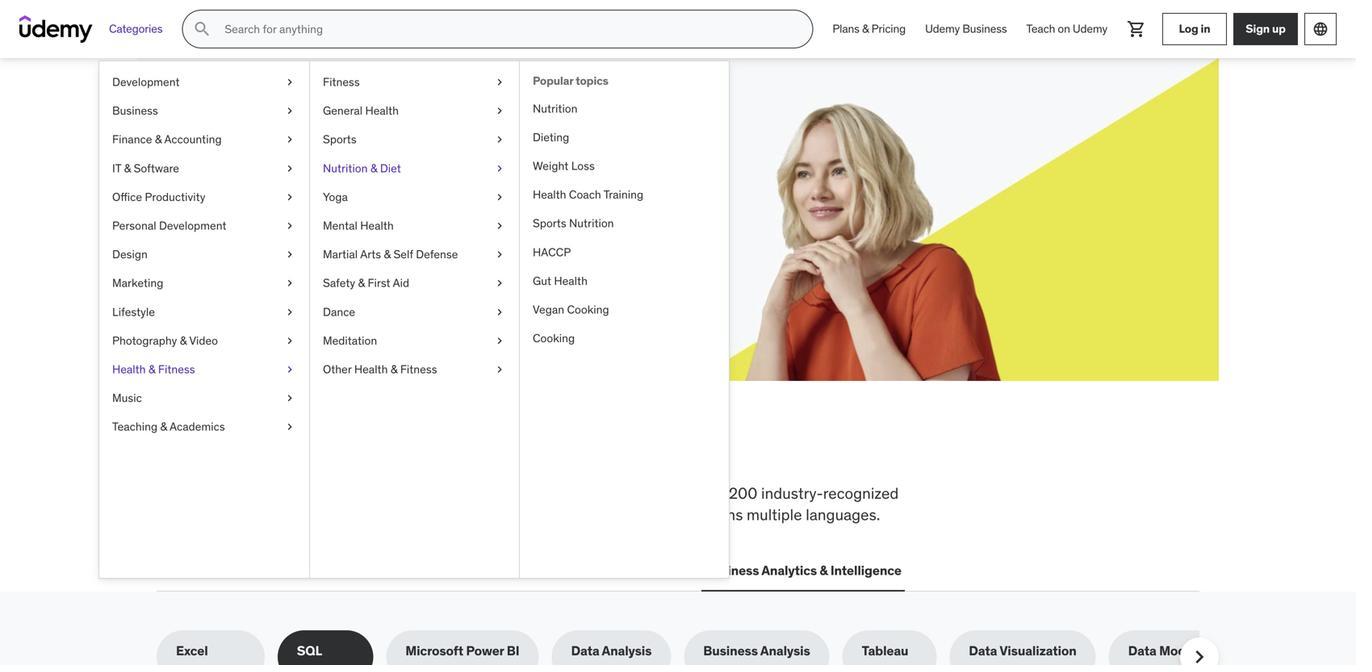Task type: locate. For each thing, give the bounding box(es) containing it.
skills inside covering critical workplace skills to technical topics, including prep content for over 200 industry-recognized certifications, our catalog supports well-rounded professional development and spans multiple languages.
[[346, 484, 380, 503]]

0 vertical spatial skills
[[268, 430, 355, 472]]

fitness up general
[[323, 75, 360, 89]]

& left first
[[358, 276, 365, 290]]

your up through
[[261, 168, 286, 185]]

$12.99
[[215, 186, 254, 203]]

1 horizontal spatial udemy
[[1073, 22, 1108, 36]]

0 horizontal spatial udemy
[[925, 22, 960, 36]]

1 vertical spatial skills
[[346, 484, 380, 503]]

& right analytics on the bottom right of page
[[820, 562, 828, 579]]

fitness down photography & video at the bottom left
[[158, 362, 195, 377]]

nutrition inside sports nutrition "link"
[[569, 216, 614, 231]]

vegan
[[533, 302, 565, 317]]

productivity
[[145, 190, 205, 204]]

xsmall image inside teaching & academics link
[[283, 419, 296, 435]]

cooking down "vegan"
[[533, 331, 575, 346]]

1 vertical spatial for
[[674, 484, 692, 503]]

200
[[729, 484, 758, 503]]

business analysis
[[704, 643, 810, 659]]

& for pricing
[[862, 22, 869, 36]]

nutrition & diet element
[[519, 61, 729, 578]]

xsmall image for music
[[283, 390, 296, 406]]

workplace
[[271, 484, 342, 503]]

xsmall image for mental health
[[493, 218, 506, 234]]

business for business analytics & intelligence
[[705, 562, 759, 579]]

xsmall image
[[283, 74, 296, 90], [493, 103, 506, 119], [493, 132, 506, 148], [283, 161, 296, 176], [493, 161, 506, 176], [283, 189, 296, 205], [283, 275, 296, 291], [493, 304, 506, 320], [493, 362, 506, 378]]

it up the office
[[112, 161, 121, 175]]

in
[[1201, 21, 1211, 36], [508, 430, 540, 472]]

mental health
[[323, 218, 394, 233]]

xsmall image inside safety & first aid link
[[493, 275, 506, 291]]

& for video
[[180, 333, 187, 348]]

xsmall image inside general health link
[[493, 103, 506, 119]]

0 horizontal spatial sports
[[323, 132, 357, 147]]

health up arts
[[360, 218, 394, 233]]

nutrition down popular
[[533, 101, 578, 116]]

cooking right "vegan"
[[567, 302, 609, 317]]

yoga link
[[310, 183, 519, 212]]

our
[[253, 505, 276, 525]]

xsmall image inside the office productivity 'link'
[[283, 189, 296, 205]]

xsmall image inside music link
[[283, 390, 296, 406]]

dance link
[[310, 298, 519, 327]]

training
[[604, 187, 644, 202]]

in up including
[[508, 430, 540, 472]]

technical
[[401, 484, 463, 503]]

0 horizontal spatial in
[[508, 430, 540, 472]]

certifications,
[[157, 505, 250, 525]]

0 vertical spatial sports
[[323, 132, 357, 147]]

fitness down meditation link
[[400, 362, 437, 377]]

covering
[[157, 484, 218, 503]]

& for software
[[124, 161, 131, 175]]

business analytics & intelligence
[[705, 562, 902, 579]]

udemy
[[925, 22, 960, 36], [1073, 22, 1108, 36]]

xsmall image inside finance & accounting link
[[283, 132, 296, 148]]

1 vertical spatial your
[[261, 168, 286, 185]]

0 horizontal spatial it
[[112, 161, 121, 175]]

health up music
[[112, 362, 146, 377]]

data for data visualization
[[969, 643, 998, 659]]

safety & first aid link
[[310, 269, 519, 298]]

data left the science
[[491, 562, 519, 579]]

expand
[[215, 168, 258, 185]]

& right teaching at the left of the page
[[160, 420, 167, 434]]

music link
[[99, 384, 309, 413]]

& down photography
[[149, 362, 155, 377]]

design
[[112, 247, 148, 262]]

sports inside sports link
[[323, 132, 357, 147]]

for up the potential
[[292, 128, 330, 162]]

cooking
[[567, 302, 609, 317], [533, 331, 575, 346]]

0 vertical spatial for
[[292, 128, 330, 162]]

topics
[[576, 73, 609, 88]]

xsmall image inside lifestyle 'link'
[[283, 304, 296, 320]]

xsmall image for photography & video
[[283, 333, 296, 349]]

xsmall image inside business link
[[283, 103, 296, 119]]

udemy right on
[[1073, 22, 1108, 36]]

2 vertical spatial development
[[190, 562, 271, 579]]

teach on udemy link
[[1017, 10, 1118, 48]]

it certifications button
[[287, 552, 389, 590]]

Search for anything text field
[[222, 15, 793, 43]]

& for accounting
[[155, 132, 162, 147]]

2 analysis from the left
[[761, 643, 810, 659]]

xsmall image inside marketing link
[[283, 275, 296, 291]]

skills up workplace
[[268, 430, 355, 472]]

udemy right the "pricing"
[[925, 22, 960, 36]]

15.
[[332, 186, 347, 203]]

just
[[490, 168, 512, 185]]

potential
[[289, 168, 340, 185]]

martial arts & self defense link
[[310, 240, 519, 269]]

xsmall image inside photography & video link
[[283, 333, 296, 349]]

xsmall image for dance
[[493, 304, 506, 320]]

0 vertical spatial it
[[112, 161, 121, 175]]

0 horizontal spatial for
[[292, 128, 330, 162]]

lifestyle link
[[99, 298, 309, 327]]

teach on udemy
[[1027, 22, 1108, 36]]

log in link
[[1163, 13, 1227, 45]]

& left diet
[[371, 161, 378, 175]]

data left visualization
[[969, 643, 998, 659]]

xsmall image inside martial arts & self defense link
[[493, 247, 506, 263]]

0 vertical spatial nutrition
[[533, 101, 578, 116]]

& for academics
[[160, 420, 167, 434]]

spans
[[703, 505, 743, 525]]

for
[[292, 128, 330, 162], [674, 484, 692, 503]]

dieting link
[[520, 123, 729, 152]]

it inside button
[[290, 562, 301, 579]]

health down weight
[[533, 187, 566, 202]]

catalog
[[279, 505, 330, 525]]

development right web
[[190, 562, 271, 579]]

lifestyle
[[112, 305, 155, 319]]

plans
[[833, 22, 860, 36]]

in right log
[[1201, 21, 1211, 36]]

development down the office productivity 'link'
[[159, 218, 227, 233]]

finance & accounting
[[112, 132, 222, 147]]

2 vertical spatial nutrition
[[569, 216, 614, 231]]

xsmall image for teaching & academics
[[283, 419, 296, 435]]

office productivity
[[112, 190, 205, 204]]

academics
[[170, 420, 225, 434]]

xsmall image
[[493, 74, 506, 90], [283, 103, 296, 119], [283, 132, 296, 148], [493, 189, 506, 205], [283, 218, 296, 234], [493, 218, 506, 234], [283, 247, 296, 263], [493, 247, 506, 263], [493, 275, 506, 291], [283, 304, 296, 320], [283, 333, 296, 349], [493, 333, 506, 349], [283, 362, 296, 378], [283, 390, 296, 406], [283, 419, 296, 435]]

sports for sports nutrition
[[533, 216, 567, 231]]

1 vertical spatial it
[[290, 562, 301, 579]]

dec
[[306, 186, 328, 203]]

xsmall image for fitness
[[493, 74, 506, 90]]

business for business analysis
[[704, 643, 758, 659]]

sports for sports
[[323, 132, 357, 147]]

xsmall image for sports
[[493, 132, 506, 148]]

data right bi
[[571, 643, 600, 659]]

teaching & academics link
[[99, 413, 309, 441]]

health for mental health
[[360, 218, 394, 233]]

data analysis
[[571, 643, 652, 659]]

xsmall image inside design link
[[283, 247, 296, 263]]

health inside other health & fitness link
[[354, 362, 388, 377]]

health up vegan cooking
[[554, 274, 588, 288]]

data inside data science button
[[491, 562, 519, 579]]

analysis for business analysis
[[761, 643, 810, 659]]

business inside button
[[705, 562, 759, 579]]

udemy image
[[19, 15, 93, 43]]

xsmall image inside personal development link
[[283, 218, 296, 234]]

xsmall image inside dance link
[[493, 304, 506, 320]]

vegan cooking link
[[520, 296, 729, 324]]

1 analysis from the left
[[602, 643, 652, 659]]

xsmall image for design
[[283, 247, 296, 263]]

sports up haccp
[[533, 216, 567, 231]]

health right other
[[354, 362, 388, 377]]

1 horizontal spatial analysis
[[761, 643, 810, 659]]

health coach training
[[533, 187, 644, 202]]

xsmall image for personal development
[[283, 218, 296, 234]]

topic filters element
[[157, 631, 1236, 665]]

analysis
[[602, 643, 652, 659], [761, 643, 810, 659]]

xsmall image for finance & accounting
[[283, 132, 296, 148]]

xsmall image inside "health & fitness" link
[[283, 362, 296, 378]]

xsmall image for meditation
[[493, 333, 506, 349]]

1 vertical spatial nutrition
[[323, 161, 368, 175]]

loss
[[571, 159, 595, 173]]

0 vertical spatial cooking
[[567, 302, 609, 317]]

nutrition up 15.
[[323, 161, 368, 175]]

development down categories dropdown button
[[112, 75, 180, 89]]

sports inside sports nutrition "link"
[[533, 216, 567, 231]]

health inside mental health link
[[360, 218, 394, 233]]

health inside 'gut health' link
[[554, 274, 588, 288]]

xsmall image for office productivity
[[283, 189, 296, 205]]

gut health
[[533, 274, 588, 288]]

0 horizontal spatial analysis
[[602, 643, 652, 659]]

microsoft
[[406, 643, 464, 659]]

including
[[516, 484, 578, 503]]

0 horizontal spatial fitness
[[158, 362, 195, 377]]

teaching
[[112, 420, 158, 434]]

development inside button
[[190, 562, 271, 579]]

data left 'modeling'
[[1129, 643, 1157, 659]]

1 horizontal spatial it
[[290, 562, 301, 579]]

xsmall image inside nutrition & diet link
[[493, 161, 506, 176]]

skills up "supports"
[[346, 484, 380, 503]]

& for first
[[358, 276, 365, 290]]

your up with
[[334, 128, 393, 162]]

& up the office
[[124, 161, 131, 175]]

a
[[371, 168, 378, 185]]

& right the finance
[[155, 132, 162, 147]]

xsmall image inside fitness link
[[493, 74, 506, 90]]

nutrition & diet link
[[310, 154, 519, 183]]

coach
[[569, 187, 601, 202]]

business link
[[99, 97, 309, 125]]

business inside topic filters element
[[704, 643, 758, 659]]

nutrition for nutrition
[[533, 101, 578, 116]]

& for diet
[[371, 161, 378, 175]]

marketing link
[[99, 269, 309, 298]]

critical
[[222, 484, 268, 503]]

nutrition inside nutrition & diet link
[[323, 161, 368, 175]]

& left video
[[180, 333, 187, 348]]

it left the certifications
[[290, 562, 301, 579]]

nutrition down health coach training
[[569, 216, 614, 231]]

1 horizontal spatial sports
[[533, 216, 567, 231]]

personal development
[[112, 218, 227, 233]]

1 vertical spatial sports
[[533, 216, 567, 231]]

tableau
[[862, 643, 909, 659]]

software
[[134, 161, 179, 175]]

xsmall image inside yoga link
[[493, 189, 506, 205]]

sports down general
[[323, 132, 357, 147]]

self
[[394, 247, 413, 262]]

for inside covering critical workplace skills to technical topics, including prep content for over 200 industry-recognized certifications, our catalog supports well-rounded professional development and spans multiple languages.
[[674, 484, 692, 503]]

health right general
[[365, 103, 399, 118]]

xsmall image inside meditation link
[[493, 333, 506, 349]]

sports
[[323, 132, 357, 147], [533, 216, 567, 231]]

rounded
[[432, 505, 489, 525]]

topics,
[[466, 484, 512, 503]]

xsmall image for marketing
[[283, 275, 296, 291]]

& right plans
[[862, 22, 869, 36]]

popular
[[533, 73, 574, 88]]

1 horizontal spatial your
[[334, 128, 393, 162]]

1 horizontal spatial in
[[1201, 21, 1211, 36]]

xsmall image inside mental health link
[[493, 218, 506, 234]]

weight loss
[[533, 159, 595, 173]]

xsmall image inside sports link
[[493, 132, 506, 148]]

office productivity link
[[99, 183, 309, 212]]

gut
[[533, 274, 552, 288]]

development for web
[[190, 562, 271, 579]]

it & software
[[112, 161, 179, 175]]

for up and
[[674, 484, 692, 503]]

excel
[[176, 643, 208, 659]]

xsmall image inside other health & fitness link
[[493, 362, 506, 378]]

&
[[862, 22, 869, 36], [155, 132, 162, 147], [124, 161, 131, 175], [371, 161, 378, 175], [384, 247, 391, 262], [358, 276, 365, 290], [180, 333, 187, 348], [149, 362, 155, 377], [391, 362, 398, 377], [160, 420, 167, 434], [820, 562, 828, 579]]

0 horizontal spatial your
[[261, 168, 286, 185]]

mental health link
[[310, 212, 519, 240]]

personal
[[112, 218, 156, 233]]

nutrition inside nutrition link
[[533, 101, 578, 116]]

skills
[[215, 128, 287, 162]]

xsmall image for lifestyle
[[283, 304, 296, 320]]

1 vertical spatial development
[[159, 218, 227, 233]]

teaching & academics
[[112, 420, 225, 434]]

need
[[425, 430, 502, 472]]

xsmall image inside it & software link
[[283, 161, 296, 176]]

well-
[[398, 505, 432, 525]]

content
[[617, 484, 670, 503]]

health inside "health & fitness" link
[[112, 362, 146, 377]]

xsmall image inside development link
[[283, 74, 296, 90]]

1 horizontal spatial for
[[674, 484, 692, 503]]

it for it certifications
[[290, 562, 301, 579]]

health inside general health link
[[365, 103, 399, 118]]



Task type: vqa. For each thing, say whether or not it's contained in the screenshot.
This
no



Task type: describe. For each thing, give the bounding box(es) containing it.
& left self
[[384, 247, 391, 262]]

1 horizontal spatial fitness
[[323, 75, 360, 89]]

gut health link
[[520, 267, 729, 296]]

data science button
[[488, 552, 573, 590]]

analysis for data analysis
[[602, 643, 652, 659]]

& inside button
[[820, 562, 828, 579]]

health inside health coach training link
[[533, 187, 566, 202]]

leadership button
[[402, 552, 475, 590]]

development
[[580, 505, 670, 525]]

sports link
[[310, 125, 519, 154]]

modeling
[[1160, 643, 1216, 659]]

finance
[[112, 132, 152, 147]]

martial
[[323, 247, 358, 262]]

meditation link
[[310, 327, 519, 355]]

0 vertical spatial in
[[1201, 21, 1211, 36]]

health & fitness link
[[99, 355, 309, 384]]

at
[[476, 168, 487, 185]]

power
[[466, 643, 504, 659]]

nutrition link
[[520, 94, 729, 123]]

other health & fitness
[[323, 362, 437, 377]]

office
[[112, 190, 142, 204]]

certifications
[[304, 562, 386, 579]]

music
[[112, 391, 142, 405]]

0 vertical spatial development
[[112, 75, 180, 89]]

professional
[[493, 505, 576, 525]]

one
[[546, 430, 604, 472]]

marketing
[[112, 276, 163, 290]]

it & software link
[[99, 154, 309, 183]]

science
[[522, 562, 570, 579]]

safety
[[323, 276, 355, 290]]

defense
[[416, 247, 458, 262]]

accounting
[[164, 132, 222, 147]]

general
[[323, 103, 363, 118]]

general health
[[323, 103, 399, 118]]

xsmall image for it & software
[[283, 161, 296, 176]]

nutrition for nutrition & diet
[[323, 161, 368, 175]]

industry-
[[761, 484, 823, 503]]

all the skills you need in one place
[[157, 430, 694, 472]]

health for other health & fitness
[[354, 362, 388, 377]]

personal development link
[[99, 212, 309, 240]]

meditation
[[323, 333, 377, 348]]

starting
[[426, 168, 473, 185]]

the
[[210, 430, 262, 472]]

2 horizontal spatial fitness
[[400, 362, 437, 377]]

you
[[361, 430, 419, 472]]

fitness link
[[310, 68, 519, 97]]

haccp link
[[520, 238, 729, 267]]

xsmall image for health & fitness
[[283, 362, 296, 378]]

2 udemy from the left
[[1073, 22, 1108, 36]]

choose a language image
[[1313, 21, 1329, 37]]

all
[[157, 430, 204, 472]]

xsmall image for martial arts & self defense
[[493, 247, 506, 263]]

1 vertical spatial in
[[508, 430, 540, 472]]

communication button
[[586, 552, 689, 590]]

business for business
[[112, 103, 158, 118]]

design link
[[99, 240, 309, 269]]

plans & pricing
[[833, 22, 906, 36]]

leadership
[[405, 562, 472, 579]]

health for gut health
[[554, 274, 588, 288]]

mental
[[323, 218, 358, 233]]

shopping cart with 0 items image
[[1127, 19, 1147, 39]]

through
[[257, 186, 302, 203]]

video
[[189, 333, 218, 348]]

multiple
[[747, 505, 802, 525]]

development for personal
[[159, 218, 227, 233]]

photography & video link
[[99, 327, 309, 355]]

sign
[[1246, 21, 1270, 36]]

1 udemy from the left
[[925, 22, 960, 36]]

web development button
[[157, 552, 274, 590]]

1 vertical spatial cooking
[[533, 331, 575, 346]]

it certifications
[[290, 562, 386, 579]]

microsoft power bi
[[406, 643, 520, 659]]

other health & fitness link
[[310, 355, 519, 384]]

data modeling
[[1129, 643, 1216, 659]]

arts
[[360, 247, 381, 262]]

visualization
[[1000, 643, 1077, 659]]

next image
[[1187, 645, 1213, 665]]

xsmall image for safety & first aid
[[493, 275, 506, 291]]

it for it & software
[[112, 161, 121, 175]]

analytics
[[762, 562, 817, 579]]

for inside skills for your future expand your potential with a course. starting at just $12.99 through dec 15.
[[292, 128, 330, 162]]

martial arts & self defense
[[323, 247, 458, 262]]

diet
[[380, 161, 401, 175]]

other
[[323, 362, 352, 377]]

on
[[1058, 22, 1071, 36]]

0 vertical spatial your
[[334, 128, 393, 162]]

xsmall image for business
[[283, 103, 296, 119]]

intelligence
[[831, 562, 902, 579]]

xsmall image for development
[[283, 74, 296, 90]]

xsmall image for general health
[[493, 103, 506, 119]]

xsmall image for nutrition & diet
[[493, 161, 506, 176]]

xsmall image for yoga
[[493, 189, 506, 205]]

data for data analysis
[[571, 643, 600, 659]]

& for fitness
[[149, 362, 155, 377]]

sports nutrition link
[[520, 209, 729, 238]]

over
[[696, 484, 725, 503]]

xsmall image for other health & fitness
[[493, 362, 506, 378]]

& down meditation link
[[391, 362, 398, 377]]

future
[[398, 128, 477, 162]]

with
[[343, 168, 368, 185]]

communication
[[590, 562, 685, 579]]

bi
[[507, 643, 520, 659]]

submit search image
[[192, 19, 212, 39]]

data science
[[491, 562, 570, 579]]

safety & first aid
[[323, 276, 409, 290]]

data for data modeling
[[1129, 643, 1157, 659]]

teach
[[1027, 22, 1056, 36]]

data for data science
[[491, 562, 519, 579]]

and
[[673, 505, 699, 525]]

course.
[[381, 168, 423, 185]]

vegan cooking
[[533, 302, 609, 317]]

health for general health
[[365, 103, 399, 118]]



